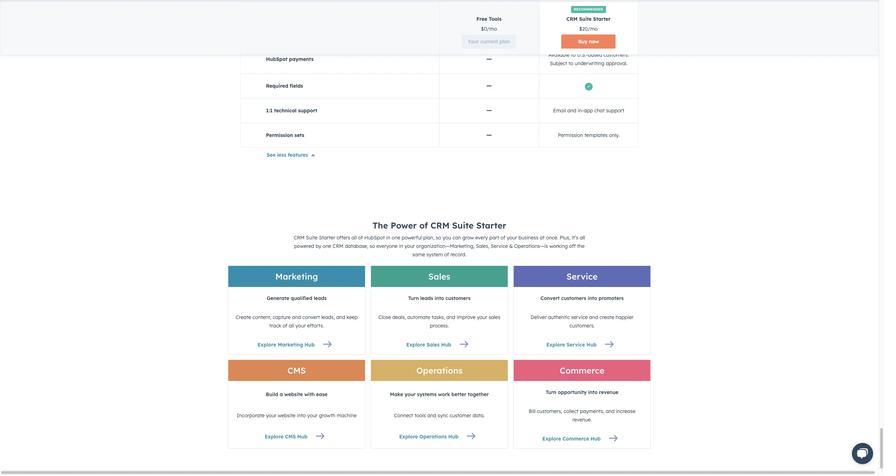 Task type: locate. For each thing, give the bounding box(es) containing it.
keep
[[347, 315, 358, 321]]

suite up $20
[[580, 16, 592, 22]]

turn up automate
[[408, 295, 419, 302]]

hub down "revenue."
[[591, 436, 601, 443]]

explore down 'track'
[[258, 342, 276, 348]]

sales
[[429, 271, 451, 282], [427, 342, 440, 348]]

explore down automate
[[407, 342, 425, 348]]

0 vertical spatial one
[[392, 235, 401, 241]]

1 vertical spatial hubspot
[[365, 235, 385, 241]]

starter down recommended
[[594, 16, 611, 22]]

of down capture
[[283, 323, 288, 329]]

explore down incorporate your website into your growth machine
[[265, 434, 284, 440]]

of up "database,"
[[358, 235, 363, 241]]

suite up grow
[[453, 220, 474, 231]]

hubspot left payments
[[266, 56, 288, 62]]

subject
[[550, 60, 568, 67]]

leads up automate
[[421, 295, 433, 302]]

service down part
[[491, 243, 508, 250]]

2 vertical spatial service
[[567, 342, 585, 348]]

into up 'tasks,'
[[435, 295, 444, 302]]

operations up make your systems work better together on the bottom of page
[[417, 366, 463, 376]]

1 vertical spatial service
[[567, 271, 598, 282]]

2 vertical spatial starter
[[319, 235, 335, 241]]

at
[[540, 235, 545, 241]]

generate
[[267, 295, 289, 302]]

and left create
[[590, 315, 599, 321]]

turn opportunity into revenue
[[546, 390, 619, 396]]

revenue
[[599, 390, 619, 396]]

so left everyone
[[370, 243, 375, 250]]

and left sync
[[428, 413, 437, 419]]

website for with
[[284, 392, 303, 398]]

main content
[[0, 0, 882, 470]]

explore cms hub link
[[234, 433, 360, 441]]

one right the by
[[323, 243, 331, 250]]

email
[[554, 108, 566, 114]]

sales up turn leads into customers
[[429, 271, 451, 282]]

starter
[[594, 16, 611, 22], [477, 220, 507, 231], [319, 235, 335, 241]]

only.
[[609, 132, 620, 139]]

hub down efforts.
[[305, 342, 315, 348]]

hub down incorporate your website into your growth machine
[[298, 434, 308, 440]]

starter up part
[[477, 220, 507, 231]]

0 horizontal spatial starter
[[319, 235, 335, 241]]

1 vertical spatial customers.
[[570, 323, 595, 329]]

1 vertical spatial suite
[[453, 220, 474, 231]]

main content containing the power of crm suite starter
[[0, 0, 882, 470]]

all right it's
[[580, 235, 585, 241]]

cms down incorporate your website into your growth machine
[[285, 434, 296, 440]]

0 horizontal spatial support
[[298, 108, 318, 114]]

1 horizontal spatial leads
[[421, 295, 433, 302]]

0 vertical spatial starter
[[594, 16, 611, 22]]

2 horizontal spatial all
[[580, 235, 585, 241]]

create
[[600, 315, 615, 321]]

1 horizontal spatial hubspot
[[365, 235, 385, 241]]

operations down connect tools and sync customer data.
[[420, 434, 447, 440]]

/mo up now
[[588, 26, 598, 32]]

0 horizontal spatial turn
[[408, 295, 419, 302]]

explore down connect
[[399, 434, 418, 440]]

explore inside 'link'
[[547, 342, 565, 348]]

to
[[571, 52, 576, 58], [569, 60, 574, 67]]

0 vertical spatial in
[[386, 235, 391, 241]]

0 vertical spatial turn
[[408, 295, 419, 302]]

explore marketing hub link
[[234, 341, 360, 349]]

hub down process.
[[441, 342, 452, 348]]

automate
[[408, 315, 430, 321]]

permission up less
[[266, 132, 293, 139]]

2 vertical spatial suite
[[306, 235, 318, 241]]

explore sales hub
[[407, 342, 452, 348]]

process.
[[430, 323, 449, 329]]

customers. inside available to u.s.-based customers. subject to underwriting approval.
[[604, 52, 629, 58]]

crm down offers
[[333, 243, 344, 250]]

1 vertical spatial one
[[323, 243, 331, 250]]

in-
[[578, 108, 584, 114]]

into for commerce
[[589, 390, 598, 396]]

and right 'tasks,'
[[447, 315, 456, 321]]

permission for permission sets
[[266, 132, 293, 139]]

service down deliver authentic service and create happier customers.
[[567, 342, 585, 348]]

1 vertical spatial so
[[370, 243, 375, 250]]

tasks,
[[432, 315, 445, 321]]

your right incorporate
[[266, 413, 277, 419]]

1 vertical spatial starter
[[477, 220, 507, 231]]

&
[[510, 243, 513, 250]]

commerce up turn opportunity into revenue
[[560, 366, 605, 376]]

see less features button
[[255, 148, 320, 162]]

service
[[491, 243, 508, 250], [567, 271, 598, 282], [567, 342, 585, 348]]

insights
[[291, 5, 311, 11]]

the power of crm suite starter
[[373, 220, 507, 231]]

explore sales hub link
[[377, 341, 503, 349]]

marketing down create content, capture and convert leads, and keep track of all your efforts. on the bottom of page
[[278, 342, 303, 348]]

close
[[379, 315, 391, 321]]

marketing up the generate qualified leads
[[276, 271, 318, 282]]

into left promoters
[[588, 295, 597, 302]]

turn up customers,
[[546, 390, 557, 396]]

starter inside crm suite starter $20 /mo
[[594, 16, 611, 22]]

together
[[468, 392, 489, 398]]

recommended
[[574, 7, 604, 12]]

1 horizontal spatial turn
[[546, 390, 557, 396]]

1 vertical spatial turn
[[546, 390, 557, 396]]

customers. down service on the bottom right of the page
[[570, 323, 595, 329]]

hubspot inside crm suite starter offers all of hubspot in one powerful plan, so you can grow every part of your business at once. plus, it's all powered by one crm database, so everyone in your organization—marketing, sales, service & operations—is working off the same system of record.
[[365, 235, 385, 241]]

website right a
[[284, 392, 303, 398]]

cms up build a website with ease
[[288, 366, 306, 376]]

your down powerful
[[405, 243, 415, 250]]

required fields
[[266, 83, 303, 89]]

0 vertical spatial service
[[491, 243, 508, 250]]

your
[[468, 38, 479, 45]]

1 horizontal spatial support
[[607, 108, 625, 114]]

into left revenue
[[589, 390, 598, 396]]

so left you
[[436, 235, 442, 241]]

of
[[420, 220, 428, 231], [358, 235, 363, 241], [501, 235, 506, 241], [445, 252, 449, 258], [283, 323, 288, 329]]

sets
[[295, 132, 304, 139]]

system
[[427, 252, 443, 258]]

bill
[[529, 409, 536, 415]]

1 vertical spatial website
[[278, 413, 296, 419]]

0 horizontal spatial suite
[[306, 235, 318, 241]]

1 horizontal spatial one
[[392, 235, 401, 241]]

turn for sales
[[408, 295, 419, 302]]

1 horizontal spatial customers.
[[604, 52, 629, 58]]

connect tools and sync customer data.
[[394, 413, 485, 419]]

explore cms hub
[[265, 434, 308, 440]]

service up convert customers into promoters
[[567, 271, 598, 282]]

generate qualified leads
[[267, 295, 327, 302]]

0 horizontal spatial permission
[[266, 132, 293, 139]]

and left increase
[[606, 409, 615, 415]]

0 vertical spatial customers.
[[604, 52, 629, 58]]

explore service hub link
[[519, 341, 646, 349]]

crm down recommended
[[567, 16, 578, 22]]

customers up service on the bottom right of the page
[[562, 295, 587, 302]]

customers.
[[604, 52, 629, 58], [570, 323, 595, 329]]

permission left templates
[[558, 132, 583, 139]]

customers up improve
[[446, 295, 471, 302]]

capture
[[273, 315, 291, 321]]

explore down customers,
[[543, 436, 561, 443]]

in down powerful
[[399, 243, 403, 250]]

0 horizontal spatial hubspot
[[266, 56, 288, 62]]

crm
[[567, 16, 578, 22], [431, 220, 450, 231], [294, 235, 305, 241], [333, 243, 344, 250]]

make your systems work better together
[[390, 392, 489, 398]]

0 vertical spatial marketing
[[276, 271, 318, 282]]

2 horizontal spatial suite
[[580, 16, 592, 22]]

1 horizontal spatial starter
[[477, 220, 507, 231]]

1 permission from the left
[[266, 132, 293, 139]]

1 /mo from the left
[[487, 26, 498, 32]]

plus,
[[560, 235, 571, 241]]

content,
[[253, 315, 272, 321]]

hub down deliver authentic service and create happier customers.
[[587, 342, 597, 348]]

service inside 'link'
[[567, 342, 585, 348]]

0 horizontal spatial so
[[370, 243, 375, 250]]

all down capture
[[289, 323, 294, 329]]

explore for cms
[[265, 434, 284, 440]]

support
[[298, 108, 318, 114], [607, 108, 625, 114]]

1 horizontal spatial all
[[352, 235, 357, 241]]

hubspot payments
[[266, 56, 314, 62]]

support right chat
[[607, 108, 625, 114]]

of up plan, at left
[[420, 220, 428, 231]]

2 /mo from the left
[[588, 26, 598, 32]]

a
[[280, 392, 283, 398]]

/mo down "tools"
[[487, 26, 498, 32]]

1 horizontal spatial so
[[436, 235, 442, 241]]

hub inside 'link'
[[587, 342, 597, 348]]

explore
[[258, 342, 276, 348], [407, 342, 425, 348], [547, 342, 565, 348], [265, 434, 284, 440], [399, 434, 418, 440], [543, 436, 561, 443]]

commerce down "revenue."
[[563, 436, 589, 443]]

organization—marketing,
[[416, 243, 475, 250]]

website up 'explore cms hub'
[[278, 413, 296, 419]]

incorporate your website into your growth machine
[[237, 413, 357, 419]]

2 permission from the left
[[558, 132, 583, 139]]

machine
[[337, 413, 357, 419]]

1 horizontal spatial permission
[[558, 132, 583, 139]]

2 horizontal spatial starter
[[594, 16, 611, 22]]

in
[[386, 235, 391, 241], [399, 243, 403, 250]]

working
[[550, 243, 568, 250]]

service inside crm suite starter offers all of hubspot in one powerful plan, so you can grow every part of your business at once. plus, it's all powered by one crm database, so everyone in your organization—marketing, sales, service & operations—is working off the same system of record.
[[491, 243, 508, 250]]

leads right qualified
[[314, 295, 327, 302]]

website for into
[[278, 413, 296, 419]]

starter up the by
[[319, 235, 335, 241]]

deliver authentic service and create happier customers.
[[531, 315, 634, 329]]

required
[[266, 83, 288, 89]]

of inside create content, capture and convert leads, and keep track of all your efforts.
[[283, 323, 288, 329]]

chat widget region
[[841, 437, 879, 470]]

and inside close deals, automate tasks, and improve your sales process.
[[447, 315, 456, 321]]

suite up the by
[[306, 235, 318, 241]]

once.
[[546, 235, 559, 241]]

plan,
[[424, 235, 435, 241]]

can
[[453, 235, 461, 241]]

hub down customer
[[449, 434, 459, 440]]

available to u.s.-based customers. subject to underwriting approval.
[[549, 52, 629, 67]]

suite inside crm suite starter offers all of hubspot in one powerful plan, so you can grow every part of your business at once. plus, it's all powered by one crm database, so everyone in your organization—marketing, sales, service & operations—is working off the same system of record.
[[306, 235, 318, 241]]

your down convert
[[296, 323, 306, 329]]

hubspot down the
[[365, 235, 385, 241]]

your left the 'sales'
[[477, 315, 488, 321]]

1 horizontal spatial customers
[[562, 295, 587, 302]]

it's
[[572, 235, 579, 241]]

website
[[284, 392, 303, 398], [278, 413, 296, 419]]

support right the technical at the left
[[298, 108, 318, 114]]

one up everyone
[[392, 235, 401, 241]]

and left convert
[[292, 315, 301, 321]]

0 horizontal spatial customers
[[446, 295, 471, 302]]

your current plan button
[[462, 35, 517, 49]]

all up "database,"
[[352, 235, 357, 241]]

hub for service
[[587, 342, 597, 348]]

to right subject
[[569, 60, 574, 67]]

0 horizontal spatial all
[[289, 323, 294, 329]]

part
[[490, 235, 500, 241]]

1 leads from the left
[[314, 295, 327, 302]]

0 vertical spatial suite
[[580, 16, 592, 22]]

0 horizontal spatial /mo
[[487, 26, 498, 32]]

your right make
[[405, 392, 416, 398]]

customers. up approval.
[[604, 52, 629, 58]]

operations
[[417, 366, 463, 376], [420, 434, 447, 440]]

build a website with ease
[[266, 392, 328, 398]]

1 horizontal spatial /mo
[[588, 26, 598, 32]]

crm up you
[[431, 220, 450, 231]]

0 vertical spatial website
[[284, 392, 303, 398]]

offers
[[337, 235, 350, 241]]

explore down "authentic"
[[547, 342, 565, 348]]

promoters
[[599, 295, 624, 302]]

sales down process.
[[427, 342, 440, 348]]

tools
[[415, 413, 426, 419]]

/mo inside crm suite starter $20 /mo
[[588, 26, 598, 32]]

connect
[[394, 413, 414, 419]]

collect
[[564, 409, 579, 415]]

convert customers into promoters
[[541, 295, 624, 302]]

crm inside crm suite starter $20 /mo
[[567, 16, 578, 22]]

/mo inside free tools $0 /mo
[[487, 26, 498, 32]]

0 horizontal spatial leads
[[314, 295, 327, 302]]

into down build a website with ease
[[297, 413, 306, 419]]

convert
[[303, 315, 320, 321]]

starter inside crm suite starter offers all of hubspot in one powerful plan, so you can grow every part of your business at once. plus, it's all powered by one crm database, so everyone in your organization—marketing, sales, service & operations—is working off the same system of record.
[[319, 235, 335, 241]]

0 horizontal spatial customers.
[[570, 323, 595, 329]]

to left u.s.-
[[571, 52, 576, 58]]

cms
[[288, 366, 306, 376], [285, 434, 296, 440]]

customer
[[450, 413, 472, 419]]

improve
[[457, 315, 476, 321]]

explore operations hub
[[399, 434, 459, 440]]

of right part
[[501, 235, 506, 241]]

systems
[[417, 392, 437, 398]]

suite inside crm suite starter $20 /mo
[[580, 16, 592, 22]]

in up everyone
[[386, 235, 391, 241]]

1 vertical spatial marketing
[[278, 342, 303, 348]]

1 horizontal spatial in
[[399, 243, 403, 250]]

one
[[392, 235, 401, 241], [323, 243, 331, 250]]

ease
[[316, 392, 328, 398]]

0 vertical spatial to
[[571, 52, 576, 58]]

suite
[[580, 16, 592, 22], [453, 220, 474, 231], [306, 235, 318, 241]]



Task type: describe. For each thing, give the bounding box(es) containing it.
and inside bill customers, collect payments, and increase revenue.
[[606, 409, 615, 415]]

powered
[[294, 243, 314, 250]]

revenue.
[[573, 417, 592, 423]]

hub for marketing
[[305, 342, 315, 348]]

tools
[[489, 16, 502, 22]]

0 vertical spatial operations
[[417, 366, 463, 376]]

underwriting
[[575, 60, 605, 67]]

your inside create content, capture and convert leads, and keep track of all your efforts.
[[296, 323, 306, 329]]

and inside deliver authentic service and create happier customers.
[[590, 315, 599, 321]]

by
[[316, 243, 321, 250]]

1 vertical spatial in
[[399, 243, 403, 250]]

everyone
[[377, 243, 398, 250]]

0 vertical spatial sales
[[429, 271, 451, 282]]

explore for commerce
[[543, 436, 561, 443]]

customers. inside deliver authentic service and create happier customers.
[[570, 323, 595, 329]]

1 vertical spatial to
[[569, 60, 574, 67]]

company insights
[[266, 5, 311, 11]]

explore for operations
[[399, 434, 418, 440]]

now
[[590, 38, 600, 45]]

and left keep
[[336, 315, 345, 321]]

authentic
[[548, 315, 570, 321]]

1 vertical spatial cms
[[285, 434, 296, 440]]

create
[[236, 315, 251, 321]]

0 vertical spatial commerce
[[560, 366, 605, 376]]

hub for operations
[[449, 434, 459, 440]]

marketing inside explore marketing hub link
[[278, 342, 303, 348]]

permission for permission templates only.
[[558, 132, 583, 139]]

2 leads from the left
[[421, 295, 433, 302]]

technical
[[274, 108, 297, 114]]

hub for cms
[[298, 434, 308, 440]]

of down organization—marketing,
[[445, 252, 449, 258]]

1 support from the left
[[298, 108, 318, 114]]

explore for service
[[547, 342, 565, 348]]

off
[[570, 243, 576, 250]]

all inside create content, capture and convert leads, and keep track of all your efforts.
[[289, 323, 294, 329]]

1 vertical spatial operations
[[420, 434, 447, 440]]

sales,
[[476, 243, 490, 250]]

close deals, automate tasks, and improve your sales process.
[[379, 315, 501, 329]]

0 vertical spatial hubspot
[[266, 56, 288, 62]]

$20
[[580, 26, 588, 32]]

1 vertical spatial sales
[[427, 342, 440, 348]]

every
[[476, 235, 488, 241]]

free tools $0 /mo
[[477, 16, 502, 32]]

1 horizontal spatial suite
[[453, 220, 474, 231]]

based
[[588, 52, 603, 58]]

company
[[266, 5, 290, 11]]

suite for /mo
[[580, 16, 592, 22]]

explore for marketing
[[258, 342, 276, 348]]

2 customers from the left
[[562, 295, 587, 302]]

0 vertical spatial so
[[436, 235, 442, 241]]

1:1
[[266, 108, 273, 114]]

incorporate
[[237, 413, 265, 419]]

database,
[[345, 243, 369, 250]]

1 vertical spatial commerce
[[563, 436, 589, 443]]

power
[[391, 220, 417, 231]]

into for sales
[[435, 295, 444, 302]]

app
[[584, 108, 593, 114]]

with
[[305, 392, 315, 398]]

your up &
[[507, 235, 517, 241]]

data.
[[473, 413, 485, 419]]

create content, capture and convert leads, and keep track of all your efforts.
[[236, 315, 358, 329]]

into for service
[[588, 295, 597, 302]]

$0
[[481, 26, 487, 32]]

buy now button
[[562, 35, 616, 49]]

qualified
[[291, 295, 312, 302]]

grow
[[463, 235, 474, 241]]

turn for commerce
[[546, 390, 557, 396]]

plan
[[500, 38, 511, 45]]

efforts.
[[307, 323, 324, 329]]

hub for sales
[[441, 342, 452, 348]]

your inside close deals, automate tasks, and improve your sales process.
[[477, 315, 488, 321]]

templates
[[585, 132, 608, 139]]

email and in-app chat support
[[554, 108, 625, 114]]

explore service hub
[[547, 342, 597, 348]]

free
[[477, 16, 488, 22]]

happier
[[616, 315, 634, 321]]

less
[[277, 152, 286, 158]]

starter for crm suite starter $20 /mo
[[594, 16, 611, 22]]

convert
[[541, 295, 560, 302]]

the
[[578, 243, 585, 250]]

starter for crm suite starter offers all of hubspot in one powerful plan, so you can grow every part of your business at once. plus, it's all powered by one crm database, so everyone in your organization—marketing, sales, service & operations—is working off the same system of record.
[[319, 235, 335, 241]]

explore marketing hub
[[258, 342, 315, 348]]

you
[[443, 235, 451, 241]]

your left growth
[[307, 413, 318, 419]]

build
[[266, 392, 278, 398]]

0 vertical spatial cms
[[288, 366, 306, 376]]

1 customers from the left
[[446, 295, 471, 302]]

0 horizontal spatial one
[[323, 243, 331, 250]]

1:1 technical support
[[266, 108, 318, 114]]

work
[[438, 392, 450, 398]]

record.
[[451, 252, 467, 258]]

payments,
[[580, 409, 605, 415]]

growth
[[319, 413, 336, 419]]

crm suite starter offers all of hubspot in one powerful plan, so you can grow every part of your business at once. plus, it's all powered by one crm database, so everyone in your organization—marketing, sales, service & operations—is working off the same system of record.
[[294, 235, 585, 258]]

suite for all
[[306, 235, 318, 241]]

0 horizontal spatial in
[[386, 235, 391, 241]]

buy
[[579, 38, 588, 45]]

chat
[[595, 108, 605, 114]]

explore for sales
[[407, 342, 425, 348]]

increase
[[616, 409, 636, 415]]

opportunity
[[558, 390, 587, 396]]

and left in-
[[568, 108, 577, 114]]

explore operations hub link
[[377, 433, 503, 441]]

powerful
[[402, 235, 422, 241]]

2 support from the left
[[607, 108, 625, 114]]

your current plan
[[468, 38, 511, 45]]

make
[[390, 392, 403, 398]]

crm suite starter $20 /mo
[[567, 16, 611, 32]]

hub for commerce
[[591, 436, 601, 443]]

fields
[[290, 83, 303, 89]]

available
[[549, 52, 570, 58]]

permission templates only.
[[558, 132, 620, 139]]

deliver
[[531, 315, 547, 321]]

explore commerce hub
[[543, 436, 601, 443]]

crm up powered
[[294, 235, 305, 241]]

payments
[[289, 56, 314, 62]]

turn leads into customers
[[408, 295, 471, 302]]

see less features
[[267, 152, 308, 158]]

business
[[519, 235, 539, 241]]

deals,
[[393, 315, 406, 321]]



Task type: vqa. For each thing, say whether or not it's contained in the screenshot.


